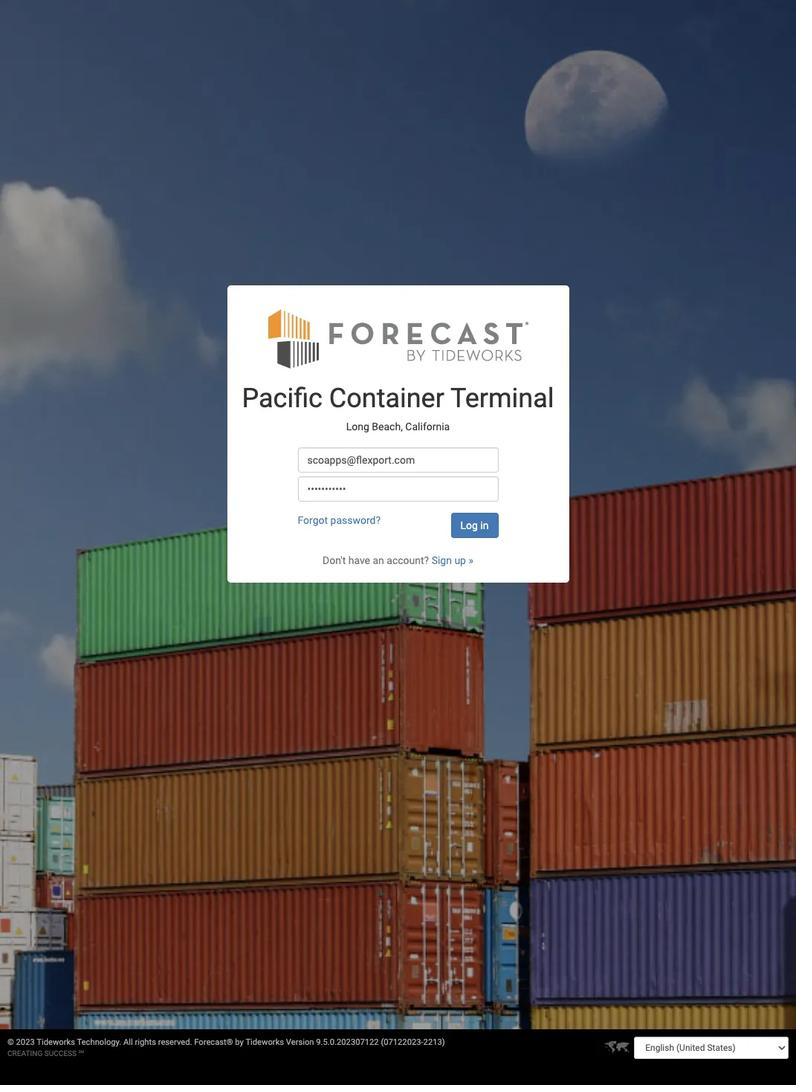 Task type: locate. For each thing, give the bounding box(es) containing it.
account?
[[387, 555, 429, 567]]

tideworks up success
[[37, 1038, 75, 1048]]

rights
[[135, 1038, 156, 1048]]

don't have an account? sign up »
[[323, 555, 474, 567]]

tideworks
[[37, 1038, 75, 1048], [246, 1038, 284, 1048]]

0 horizontal spatial tideworks
[[37, 1038, 75, 1048]]

sign up » link
[[432, 555, 474, 567]]

tideworks right by
[[246, 1038, 284, 1048]]

all
[[123, 1038, 133, 1048]]

2 tideworks from the left
[[246, 1038, 284, 1048]]

an
[[373, 555, 384, 567]]

pacific
[[242, 383, 323, 414]]

terminal
[[451, 383, 555, 414]]

»
[[469, 555, 474, 567]]

beach,
[[372, 421, 403, 433]]

california
[[406, 421, 450, 433]]

in
[[481, 520, 489, 532]]

1 horizontal spatial tideworks
[[246, 1038, 284, 1048]]

password?
[[331, 515, 381, 527]]

©
[[7, 1038, 14, 1048]]

forgot password? log in
[[298, 515, 489, 532]]

have
[[349, 555, 370, 567]]

2023
[[16, 1038, 35, 1048]]

forecast®
[[194, 1038, 233, 1048]]

reserved.
[[158, 1038, 192, 1048]]

1 tideworks from the left
[[37, 1038, 75, 1048]]

version
[[286, 1038, 314, 1048]]

(07122023-
[[381, 1038, 424, 1048]]

Email or username text field
[[298, 448, 499, 473]]



Task type: describe. For each thing, give the bounding box(es) containing it.
forgot
[[298, 515, 328, 527]]

don't
[[323, 555, 346, 567]]

long
[[346, 421, 370, 433]]

9.5.0.202307122
[[316, 1038, 379, 1048]]

technology.
[[77, 1038, 121, 1048]]

by
[[235, 1038, 244, 1048]]

forgot password? link
[[298, 515, 381, 527]]

© 2023 tideworks technology. all rights reserved. forecast® by tideworks version 9.5.0.202307122 (07122023-2213) creating success ℠
[[7, 1038, 445, 1058]]

log in button
[[451, 513, 499, 538]]

container
[[329, 383, 445, 414]]

forecast® by tideworks image
[[268, 308, 528, 370]]

2213)
[[424, 1038, 445, 1048]]

Password password field
[[298, 477, 499, 502]]

log
[[461, 520, 478, 532]]

pacific container terminal long beach, california
[[242, 383, 555, 433]]

℠
[[79, 1050, 84, 1058]]

success
[[44, 1050, 77, 1058]]

creating
[[7, 1050, 43, 1058]]

sign
[[432, 555, 452, 567]]

up
[[455, 555, 466, 567]]



